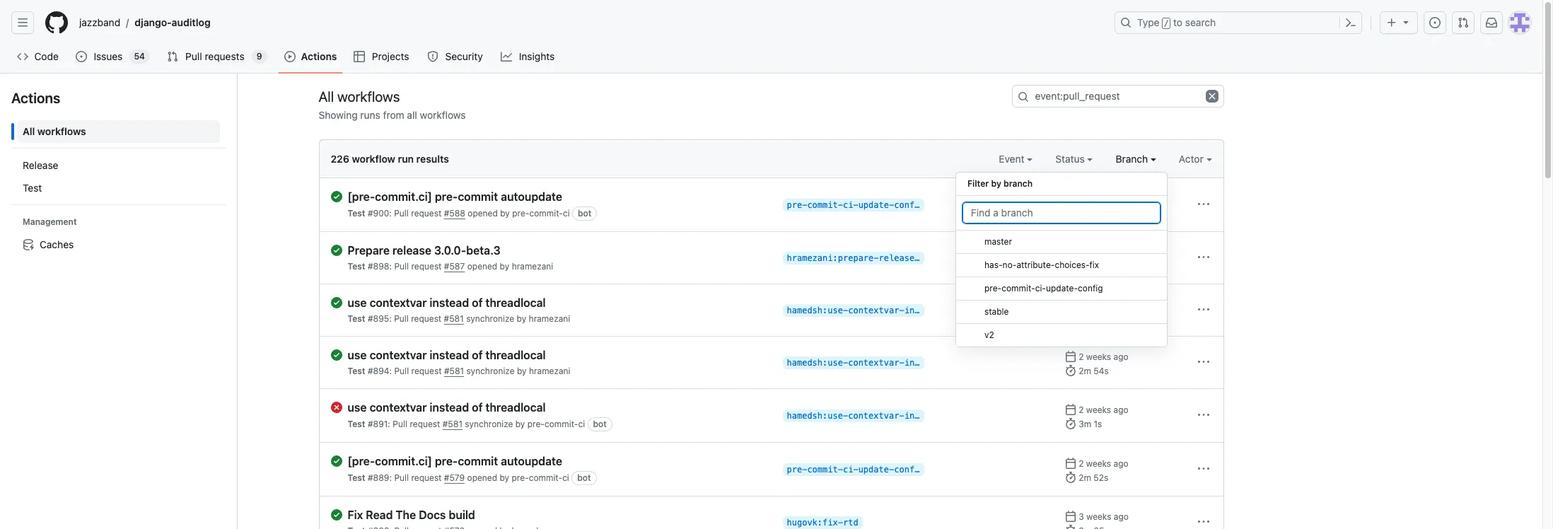 Task type: describe. For each thing, give the bounding box(es) containing it.
actor
[[1180, 153, 1207, 165]]

run
[[398, 153, 414, 165]]

#895:
[[368, 313, 392, 324]]

release
[[393, 244, 432, 257]]

update- for pull request #588 opened             by pre-commit-ci
[[859, 200, 895, 210]]

from
[[383, 109, 404, 121]]

pull inside prepare release 3.0.0-beta.3 test #898: pull request #587 opened             by hramezani
[[394, 261, 409, 272]]

1 vertical spatial workflows
[[420, 109, 466, 121]]

calendar image for build
[[1066, 511, 1077, 522]]

has-no-attribute-choices-fix button
[[957, 254, 1167, 277]]

hugovk:fix-rtd link
[[783, 517, 863, 529]]

2m for use contextvar instead of threadlocal test #894: pull request #581 synchronize             by hramezani
[[1079, 366, 1092, 376]]

release
[[23, 159, 58, 171]]

calendar image for use contextvar instead of threadlocal test #894: pull request #581 synchronize             by hramezani
[[1066, 351, 1077, 362]]

2 weeks ago for autoupdate
[[1079, 459, 1129, 469]]

build
[[449, 509, 475, 522]]

pull request #579 opened             by pre-commit-ci
[[394, 473, 570, 483]]

0 horizontal spatial actions
[[11, 90, 60, 106]]

actor button
[[1180, 151, 1213, 166]]

3m
[[1079, 419, 1092, 430]]

type
[[1138, 16, 1160, 28]]

fix read the docs build link
[[348, 508, 772, 522]]

update- inside button
[[1046, 283, 1078, 294]]

event button
[[999, 151, 1033, 166]]

226 workflow run results
[[331, 153, 449, 165]]

weeks for fix read the docs build
[[1087, 512, 1112, 522]]

ci- inside button
[[1036, 283, 1047, 294]]

commit- inside button
[[1002, 283, 1036, 294]]

bot for pull request #588 opened             by pre-commit-ci
[[578, 208, 592, 219]]

release-
[[879, 253, 920, 263]]

pull requests
[[185, 50, 245, 62]]

show options image for use contextvar instead of threadlocal test #894: pull request #581 synchronize             by hramezani
[[1198, 357, 1210, 368]]

run duration image for [pre-commit.ci] pre-commit autoupdate
[[1066, 472, 1077, 483]]

2 calendar image from the top
[[1066, 246, 1077, 258]]

30s
[[1094, 261, 1109, 272]]

pre- inside button
[[985, 283, 1002, 294]]

threadlocal for use contextvar instead of threadlocal test #894: pull request #581 synchronize             by hramezani
[[486, 349, 546, 362]]

2 weeks ago for threadlocal
[[1079, 405, 1129, 415]]

ci for pull request #579 opened             by pre-commit-ci
[[563, 473, 570, 483]]

[pre- for #889:
[[348, 455, 375, 468]]

use for use contextvar instead of threadlocal
[[348, 401, 367, 414]]

#889:
[[368, 473, 392, 483]]

filter by branch
[[968, 178, 1033, 189]]

branch
[[1004, 178, 1033, 189]]

4 2m from the top
[[1079, 473, 1092, 483]]

rtd
[[843, 518, 859, 528]]

beta3
[[930, 253, 956, 263]]

weeks up 54s
[[1087, 352, 1112, 362]]

type / to search
[[1138, 16, 1217, 28]]

request down use contextvar instead of threadlocal
[[410, 419, 440, 430]]

hramezani link for prepare release 3.0.0-beta.3 test #898: pull request #587 opened             by hramezani
[[512, 261, 554, 272]]

#579
[[444, 473, 465, 483]]

/ for jazzband
[[126, 17, 129, 29]]

master button
[[957, 231, 1167, 254]]

4 run duration image from the top
[[1066, 525, 1077, 529]]

show options image for 3m 1s
[[1198, 410, 1210, 421]]

pre-commit-ci link for pull request #579 opened             by pre-commit-ci
[[512, 473, 570, 483]]

of for use contextvar instead of threadlocal test #895: pull request #581 synchronize             by hramezani
[[472, 296, 483, 309]]

test inside "use contextvar instead of threadlocal test #895: pull request #581 synchronize             by hramezani"
[[348, 313, 366, 324]]

hamedsh:use-contextvar-instead-of-threadvars for use contextvar instead of threadlocal test #895: pull request #581 synchronize             by hramezani
[[787, 306, 1012, 316]]

read
[[366, 509, 393, 522]]

54s
[[1094, 366, 1109, 376]]

request inside prepare release 3.0.0-beta.3 test #898: pull request #587 opened             by hramezani
[[411, 261, 442, 272]]

hramezani for use contextvar instead of threadlocal test #895: pull request #581 synchronize             by hramezani
[[529, 313, 571, 324]]

opened for #588
[[468, 208, 498, 219]]

jazzband link
[[74, 11, 126, 34]]

54
[[134, 51, 145, 62]]

pre-commit-ci-update-config button
[[957, 277, 1167, 301]]

52s
[[1094, 473, 1109, 483]]

2m 22s
[[1079, 313, 1109, 324]]

synchronize for use contextvar instead of threadlocal test #894: pull request #581 synchronize             by hramezani
[[467, 366, 515, 376]]

failed image
[[331, 402, 342, 413]]

/ for type
[[1165, 18, 1170, 28]]

run duration image for 2m 54s
[[1066, 365, 1077, 376]]

3 weeks ago
[[1079, 512, 1129, 522]]

[pre-commit.ci] pre-commit autoupdate for #588
[[348, 190, 563, 203]]

#588 link
[[444, 208, 466, 219]]

fix
[[348, 509, 363, 522]]

choices-
[[1055, 260, 1090, 270]]

insights link
[[495, 46, 562, 67]]

showing runs from all workflows
[[319, 109, 466, 121]]

triangle down image
[[1401, 16, 1412, 28]]

use for use contextvar instead of threadlocal test #895: pull request #581 synchronize             by hramezani
[[348, 296, 367, 309]]

jazzband
[[79, 16, 120, 28]]

pull inside use contextvar instead of threadlocal test #894: pull request #581 synchronize             by hramezani
[[394, 366, 409, 376]]

pre-commit-ci link for pull request #588 opened             by pre-commit-ci
[[512, 208, 570, 219]]

2 vertical spatial #581
[[443, 419, 463, 430]]

22s
[[1094, 313, 1109, 324]]

1 2 weeks ago from the top
[[1079, 352, 1129, 362]]

django-
[[135, 16, 172, 28]]

hamedsh:use- for use contextvar instead of threadlocal test #895: pull request #581 synchronize             by hramezani
[[787, 306, 849, 316]]

3-
[[920, 253, 930, 263]]

#898:
[[368, 261, 392, 272]]

3 threadvars from the top
[[961, 411, 1012, 421]]

pull request #588 opened             by pre-commit-ci
[[394, 208, 570, 219]]

test inside prepare release 3.0.0-beta.3 test #898: pull request #587 opened             by hramezani
[[348, 261, 366, 272]]

caches link
[[17, 234, 220, 256]]

hramezani:prepare-
[[787, 253, 879, 263]]

#579 link
[[444, 473, 465, 483]]

hugovk:fix-rtd
[[787, 518, 859, 528]]

v2
[[985, 330, 995, 340]]

issues
[[94, 50, 123, 62]]

#581 for use contextvar instead of threadlocal test #894: pull request #581 synchronize             by hramezani
[[444, 366, 464, 376]]

3m 1s
[[1079, 419, 1103, 430]]

prepare release 3.0.0-beta.3 test #898: pull request #587 opened             by hramezani
[[348, 244, 554, 272]]

run duration image for 3m 1s
[[1066, 418, 1077, 430]]

run duration image for 2m 30s
[[1066, 260, 1077, 272]]

threadvars for use contextvar instead of threadlocal test #894: pull request #581 synchronize             by hramezani
[[961, 358, 1012, 368]]

to
[[1174, 16, 1183, 28]]

contextvar- for use contextvar instead of threadlocal test #895: pull request #581 synchronize             by hramezani
[[849, 306, 905, 316]]

#581 link for use contextvar instead of threadlocal test #895: pull request #581 synchronize             by hramezani
[[444, 313, 464, 324]]

commit.ci] for pull request #579 opened             by pre-commit-ci
[[375, 455, 432, 468]]

no-
[[1003, 260, 1017, 270]]

request left #588 link
[[411, 208, 442, 219]]

completed successfully image for [pre-commit.ci] pre-commit autoupdate
[[331, 456, 342, 467]]

search
[[1186, 16, 1217, 28]]

1 3 from the top
[[1079, 194, 1085, 205]]

issue opened image
[[1430, 17, 1441, 28]]

2m for prepare release 3.0.0-beta.3 test #898: pull request #587 opened             by hramezani
[[1079, 261, 1092, 272]]

test #900:
[[348, 208, 394, 219]]

3.0.0-
[[434, 244, 466, 257]]

#891:
[[368, 419, 391, 430]]

completed successfully image for fix read the docs build
[[331, 509, 342, 521]]

hramezani:prepare-release-3-beta3 link
[[783, 252, 956, 265]]

stable button
[[957, 301, 1167, 324]]

[pre-commit.ci] pre-commit autoupdate for #579
[[348, 455, 563, 468]]

#587 link
[[444, 261, 465, 272]]

3 of- from the top
[[946, 411, 961, 421]]

of for use contextvar instead of threadlocal test #894: pull request #581 synchronize             by hramezani
[[472, 349, 483, 362]]

use contextvar instead of threadlocal test #895: pull request #581 synchronize             by hramezani
[[348, 296, 571, 324]]

bot for pull request #579 opened             by pre-commit-ci
[[578, 473, 591, 483]]

hramezani link for use contextvar instead of threadlocal test #894: pull request #581 synchronize             by hramezani
[[529, 366, 571, 376]]

management
[[23, 217, 77, 227]]

v2 button
[[957, 324, 1167, 347]]

226
[[331, 153, 350, 165]]

last week
[[1079, 299, 1117, 310]]

completed successfully image for use contextvar instead of threadlocal
[[331, 350, 342, 361]]

test #891:
[[348, 419, 393, 430]]

calendar image for autoupdate
[[1066, 458, 1077, 469]]

fix
[[1090, 260, 1100, 270]]

2 days from the top
[[1087, 247, 1106, 258]]

commit.ci] for pull request #588 opened             by pre-commit-ci
[[375, 190, 432, 203]]

1 calendar image from the top
[[1066, 193, 1077, 205]]

prepare
[[348, 244, 390, 257]]

#581 for use contextvar instead of threadlocal test #895: pull request #581 synchronize             by hramezani
[[444, 313, 464, 324]]

hugovk:fix-
[[787, 518, 843, 528]]

pre-commit-ci-update-config for pull request #588 opened             by pre-commit-ci
[[787, 200, 925, 210]]

all workflows inside list
[[23, 125, 86, 137]]

caches
[[40, 238, 74, 250]]

by inside use contextvar instead of threadlocal test #894: pull request #581 synchronize             by hramezani
[[517, 366, 527, 376]]

ago for 3m 1s
[[1114, 405, 1129, 415]]

beta.3
[[466, 244, 501, 257]]

opened inside prepare release 3.0.0-beta.3 test #898: pull request #587 opened             by hramezani
[[468, 261, 498, 272]]

2 vertical spatial #581 link
[[443, 419, 463, 430]]

insights
[[519, 50, 555, 62]]

release link
[[17, 154, 220, 177]]

commit for #588
[[458, 190, 498, 203]]

pre-commit-ci-update-config link for pull request #588 opened             by pre-commit-ci
[[783, 199, 925, 212]]

0 vertical spatial actions
[[301, 50, 337, 62]]

2m 30s
[[1079, 261, 1109, 272]]

pull inside "use contextvar instead of threadlocal test #895: pull request #581 synchronize             by hramezani"
[[394, 313, 409, 324]]

0 vertical spatial all workflows
[[319, 88, 400, 104]]

config for pull request #588 opened             by pre-commit-ci
[[895, 200, 925, 210]]



Task type: locate. For each thing, give the bounding box(es) containing it.
2 3 days ago from the top
[[1079, 247, 1123, 258]]

1 commit from the top
[[458, 190, 498, 203]]

all workflows up runs
[[319, 88, 400, 104]]

1 vertical spatial run duration image
[[1066, 472, 1077, 483]]

#581 link down use contextvar instead of threadlocal
[[443, 419, 463, 430]]

commit up pull request #588 opened             by pre-commit-ci
[[458, 190, 498, 203]]

hamedsh:use-contextvar-instead-of-threadvars link for use contextvar instead of threadlocal test #895: pull request #581 synchronize             by hramezani
[[783, 304, 1012, 317]]

workflows inside all workflows link
[[37, 125, 86, 137]]

1 vertical spatial calendar image
[[1066, 351, 1077, 362]]

ago for 2m 54s
[[1114, 352, 1129, 362]]

1 vertical spatial [pre-commit.ci] pre-commit autoupdate
[[348, 455, 563, 468]]

1 vertical spatial all
[[23, 125, 35, 137]]

calendar image down v2 button
[[1066, 351, 1077, 362]]

0 vertical spatial days
[[1087, 194, 1106, 205]]

2 instead- from the top
[[905, 358, 946, 368]]

instead- for use contextvar instead of threadlocal test #894: pull request #581 synchronize             by hramezani
[[905, 358, 946, 368]]

2 show options image from the top
[[1198, 304, 1210, 316]]

0 vertical spatial pre-commit-ci-update-config
[[787, 200, 925, 210]]

instead for use contextvar instead of threadlocal test #894: pull request #581 synchronize             by hramezani
[[430, 349, 469, 362]]

threadlocal
[[486, 296, 546, 309], [486, 349, 546, 362], [486, 401, 546, 414]]

[pre-
[[348, 190, 375, 203], [348, 455, 375, 468]]

0 vertical spatial 2 weeks ago
[[1079, 352, 1129, 362]]

3 3 from the top
[[1079, 512, 1085, 522]]

hamedsh:use-contextvar-instead-of-threadvars link for use contextvar instead of threadlocal test #894: pull request #581 synchronize             by hramezani
[[783, 357, 1012, 369]]

weeks down 52s
[[1087, 512, 1112, 522]]

list containing jazzband
[[74, 11, 1107, 34]]

of down "use contextvar instead of threadlocal test #895: pull request #581 synchronize             by hramezani"
[[472, 349, 483, 362]]

contextvar- for use contextvar instead of threadlocal test #894: pull request #581 synchronize             by hramezani
[[849, 358, 905, 368]]

contextvar for use contextvar instead of threadlocal test #894: pull request #581 synchronize             by hramezani
[[370, 349, 427, 362]]

4 show options image from the top
[[1198, 517, 1210, 528]]

instead inside use contextvar instead of threadlocal link
[[430, 401, 469, 414]]

ago for 2m 52s
[[1114, 459, 1129, 469]]

0 vertical spatial of
[[472, 296, 483, 309]]

instead- for use contextvar instead of threadlocal test #895: pull request #581 synchronize             by hramezani
[[905, 306, 946, 316]]

0 horizontal spatial all
[[23, 125, 35, 137]]

synchronize for use contextvar instead of threadlocal test #895: pull request #581 synchronize             by hramezani
[[466, 313, 515, 324]]

show options image
[[1198, 199, 1210, 210], [1198, 410, 1210, 421], [1198, 463, 1210, 475]]

opened right #588 link
[[468, 208, 498, 219]]

1 commit.ci] from the top
[[375, 190, 432, 203]]

opened right the #579 link at bottom
[[467, 473, 498, 483]]

1 horizontal spatial actions
[[301, 50, 337, 62]]

5 calendar image from the top
[[1066, 511, 1077, 522]]

2 horizontal spatial workflows
[[420, 109, 466, 121]]

test #889:
[[348, 473, 394, 483]]

2 pre-commit-ci-update-config link from the top
[[783, 463, 925, 476]]

1 vertical spatial #581 link
[[444, 366, 464, 376]]

completed successfully image up the failed image
[[331, 350, 342, 361]]

2m 54s
[[1079, 366, 1109, 376]]

commit.ci] up #889:
[[375, 455, 432, 468]]

calendar image
[[1066, 193, 1077, 205], [1066, 246, 1077, 258], [1066, 404, 1077, 415], [1066, 458, 1077, 469], [1066, 511, 1077, 522]]

filter workflows element
[[17, 154, 220, 200]]

3 of from the top
[[472, 401, 483, 414]]

pull right the #895: on the bottom of page
[[394, 313, 409, 324]]

#900:
[[368, 208, 392, 219]]

pull
[[185, 50, 202, 62], [394, 208, 409, 219], [394, 261, 409, 272], [394, 313, 409, 324], [394, 366, 409, 376], [393, 419, 408, 430], [394, 473, 409, 483]]

2 vertical spatial 3
[[1079, 512, 1085, 522]]

git pull request image
[[1458, 17, 1470, 28], [167, 51, 178, 62]]

test inside use contextvar instead of threadlocal test #894: pull request #581 synchronize             by hramezani
[[348, 366, 366, 376]]

1 horizontal spatial workflows
[[337, 88, 400, 104]]

2 2m from the top
[[1079, 313, 1092, 324]]

all workflows up release
[[23, 125, 86, 137]]

2 for [pre-commit.ci] pre-commit autoupdate
[[1079, 459, 1084, 469]]

None search field
[[1012, 85, 1225, 108]]

1 contextvar- from the top
[[849, 306, 905, 316]]

pre-commit-ci-update-config down has-no-attribute-choices-fix
[[985, 283, 1103, 294]]

/ left the to
[[1165, 18, 1170, 28]]

1 hamedsh:use-contextvar-instead-of-threadvars link from the top
[[783, 304, 1012, 317]]

workflows up release
[[37, 125, 86, 137]]

[pre-commit.ci] pre-commit autoupdate link up prepare release 3.0.0-beta.3 link
[[348, 190, 772, 204]]

2 completed successfully image from the top
[[331, 297, 342, 309]]

hramezani link for use contextvar instead of threadlocal test #895: pull request #581 synchronize             by hramezani
[[529, 313, 571, 324]]

1 vertical spatial 3
[[1079, 247, 1085, 258]]

use right the failed image
[[348, 401, 367, 414]]

2m left 52s
[[1079, 473, 1092, 483]]

2 commit from the top
[[458, 455, 498, 468]]

0 vertical spatial [pre-
[[348, 190, 375, 203]]

0 vertical spatial run duration image
[[1066, 313, 1077, 324]]

test link
[[17, 177, 220, 200]]

3 threadlocal from the top
[[486, 401, 546, 414]]

/ left django-
[[126, 17, 129, 29]]

2 2 from the top
[[1079, 405, 1084, 415]]

commit.ci] up #900:
[[375, 190, 432, 203]]

runs
[[360, 109, 381, 121]]

hamedsh:use-contextvar-instead-of-threadvars for use contextvar instead of threadlocal test #894: pull request #581 synchronize             by hramezani
[[787, 358, 1012, 368]]

3 days ago down the status popup button
[[1079, 194, 1123, 205]]

pull right #889:
[[394, 473, 409, 483]]

calendar image left last
[[1066, 299, 1077, 310]]

config for pull request #579 opened             by pre-commit-ci
[[895, 465, 925, 475]]

1 horizontal spatial all workflows
[[319, 88, 400, 104]]

0 vertical spatial pre-commit-ci link
[[512, 208, 570, 219]]

actions
[[301, 50, 337, 62], [11, 90, 60, 106]]

notifications image
[[1487, 17, 1498, 28]]

1 autoupdate from the top
[[501, 190, 563, 203]]

1 threadlocal from the top
[[486, 296, 546, 309]]

all
[[407, 109, 417, 121]]

#581 link
[[444, 313, 464, 324], [444, 366, 464, 376], [443, 419, 463, 430]]

Find a branch text field
[[962, 202, 1162, 224]]

/
[[126, 17, 129, 29], [1165, 18, 1170, 28]]

menu containing filter by branch
[[956, 166, 1168, 359]]

synchronize down use contextvar instead of threadlocal
[[465, 419, 513, 430]]

request up use contextvar instead of threadlocal
[[412, 366, 442, 376]]

2m left 54s
[[1079, 366, 1092, 376]]

2 use from the top
[[348, 349, 367, 362]]

actions right play image
[[301, 50, 337, 62]]

test left #891:
[[348, 419, 366, 430]]

test left the #895: on the bottom of page
[[348, 313, 366, 324]]

code image
[[17, 51, 28, 62]]

pre-commit-ci-update-config up 'rtd'
[[787, 465, 925, 475]]

has-no-attribute-choices-fix
[[985, 260, 1100, 270]]

[pre-commit.ci] pre-commit autoupdate link for pull request #579 opened             by pre-commit-ci
[[348, 454, 772, 468]]

contextvar for use contextvar instead of threadlocal
[[370, 401, 427, 414]]

test down release
[[23, 182, 42, 194]]

command palette image
[[1346, 17, 1357, 28]]

autoupdate for pull request #579 opened             by pre-commit-ci
[[501, 455, 563, 468]]

2 vertical spatial hramezani
[[529, 366, 571, 376]]

3 calendar image from the top
[[1066, 404, 1077, 415]]

ci for pull request #588 opened             by pre-commit-ci
[[563, 208, 570, 219]]

0 vertical spatial update-
[[859, 200, 895, 210]]

synchronize up use contextvar instead of threadlocal test #894: pull request #581 synchronize             by hramezani
[[466, 313, 515, 324]]

2 hamedsh:use- from the top
[[787, 358, 849, 368]]

completed successfully image for use contextvar instead of threadlocal
[[331, 297, 342, 309]]

1 of- from the top
[[946, 306, 961, 316]]

actions down code link
[[11, 90, 60, 106]]

of for use contextvar instead of threadlocal
[[472, 401, 483, 414]]

/ inside jazzband / django-auditlog
[[126, 17, 129, 29]]

1 vertical spatial commit.ci]
[[375, 455, 432, 468]]

request inside "use contextvar instead of threadlocal test #895: pull request #581 synchronize             by hramezani"
[[411, 313, 442, 324]]

code
[[34, 50, 59, 62]]

prepare release 3.0.0-beta.3 link
[[348, 243, 772, 258]]

1 vertical spatial pre-commit-ci-update-config
[[985, 283, 1103, 294]]

git pull request image right "54"
[[167, 51, 178, 62]]

weeks for [pre-commit.ci] pre-commit autoupdate
[[1087, 459, 1112, 469]]

2 hamedsh:use-contextvar-instead-of-threadvars from the top
[[787, 358, 1012, 368]]

contextvar up #891:
[[370, 401, 427, 414]]

calendar image for use contextvar instead of threadlocal test #895: pull request #581 synchronize             by hramezani
[[1066, 299, 1077, 310]]

2 of from the top
[[472, 349, 483, 362]]

3 hamedsh:use-contextvar-instead-of-threadvars from the top
[[787, 411, 1012, 421]]

0 vertical spatial pre-commit-ci-update-config link
[[783, 199, 925, 212]]

hamedsh:use- for use contextvar instead of threadlocal test #894: pull request #581 synchronize             by hramezani
[[787, 358, 849, 368]]

[pre-commit.ci] pre-commit autoupdate link up fix read the docs build link
[[348, 454, 772, 468]]

4 calendar image from the top
[[1066, 458, 1077, 469]]

2 of- from the top
[[946, 358, 961, 368]]

homepage image
[[45, 11, 68, 34]]

2 calendar image from the top
[[1066, 351, 1077, 362]]

3 up choices-
[[1079, 247, 1085, 258]]

1 vertical spatial pre-commit-ci link
[[528, 419, 585, 430]]

2 completed successfully image from the top
[[331, 350, 342, 361]]

status button
[[1056, 151, 1094, 166]]

1 instead- from the top
[[905, 306, 946, 316]]

1 vertical spatial [pre-
[[348, 455, 375, 468]]

weeks up 52s
[[1087, 459, 1112, 469]]

0 vertical spatial threadlocal
[[486, 296, 546, 309]]

3 2 weeks ago from the top
[[1079, 459, 1129, 469]]

[pre-commit.ci] pre-commit autoupdate
[[348, 190, 563, 203], [348, 455, 563, 468]]

2m down last
[[1079, 313, 1092, 324]]

1 pre-commit-ci-update-config link from the top
[[783, 199, 925, 212]]

request left the #579 link at bottom
[[411, 473, 442, 483]]

1 vertical spatial threadvars
[[961, 358, 1012, 368]]

autoupdate for pull request #588 opened             by pre-commit-ci
[[501, 190, 563, 203]]

2 vertical spatial synchronize
[[465, 419, 513, 430]]

ci- for pull request #579 opened             by pre-commit-ci
[[843, 465, 859, 475]]

pre-commit-ci link for pull request #581 synchronize             by pre-commit-ci
[[528, 419, 585, 430]]

2 autoupdate from the top
[[501, 455, 563, 468]]

days up fix
[[1087, 247, 1106, 258]]

docs
[[419, 509, 446, 522]]

2 vertical spatial ci-
[[843, 465, 859, 475]]

completed successfully image for prepare release 3.0.0-beta.3
[[331, 245, 342, 256]]

1 instead from the top
[[430, 296, 469, 309]]

git pull request image for issue opened icon
[[1458, 17, 1470, 28]]

1 vertical spatial opened
[[468, 261, 498, 272]]

pre-commit-ci-update-config inside button
[[985, 283, 1103, 294]]

2 up 2m 54s
[[1079, 352, 1084, 362]]

#581 inside "use contextvar instead of threadlocal test #895: pull request #581 synchronize             by hramezani"
[[444, 313, 464, 324]]

list
[[74, 11, 1107, 34], [11, 115, 226, 262]]

pre-commit-ci-update-config link up hramezani:prepare-release-3-beta3 link
[[783, 199, 925, 212]]

git pull request image for issue opened image at the left of the page
[[167, 51, 178, 62]]

ago for 2m 30s
[[1108, 247, 1123, 258]]

request inside use contextvar instead of threadlocal test #894: pull request #581 synchronize             by hramezani
[[412, 366, 442, 376]]

1 vertical spatial instead
[[430, 349, 469, 362]]

of-
[[946, 306, 961, 316], [946, 358, 961, 368], [946, 411, 961, 421]]

all up release
[[23, 125, 35, 137]]

search image
[[1018, 91, 1029, 103]]

0 vertical spatial 2
[[1079, 352, 1084, 362]]

of- for use contextvar instead of threadlocal test #894: pull request #581 synchronize             by hramezani
[[946, 358, 961, 368]]

1 show options image from the top
[[1198, 252, 1210, 263]]

list containing all workflows
[[11, 115, 226, 262]]

git pull request image left notifications icon
[[1458, 17, 1470, 28]]

commit for #579
[[458, 455, 498, 468]]

3 2m from the top
[[1079, 366, 1092, 376]]

0 vertical spatial show options image
[[1198, 199, 1210, 210]]

3 2 from the top
[[1079, 459, 1084, 469]]

play image
[[284, 51, 296, 62]]

request right the #895: on the bottom of page
[[411, 313, 442, 324]]

1 vertical spatial use contextvar instead of threadlocal link
[[348, 348, 772, 362]]

threadvars
[[961, 306, 1012, 316], [961, 358, 1012, 368], [961, 411, 1012, 421]]

use for use contextvar instead of threadlocal test #894: pull request #581 synchronize             by hramezani
[[348, 349, 367, 362]]

3 for prepare release 3.0.0-beta.3
[[1079, 247, 1085, 258]]

3 use contextvar instead of threadlocal link from the top
[[348, 401, 772, 415]]

1 completed successfully image from the top
[[331, 245, 342, 256]]

hramezani
[[512, 261, 554, 272], [529, 313, 571, 324], [529, 366, 571, 376]]

[pre- for #900:
[[348, 190, 375, 203]]

bot for pull request #581 synchronize             by pre-commit-ci
[[593, 419, 607, 430]]

3 contextvar from the top
[[370, 401, 427, 414]]

2 [pre-commit.ci] pre-commit autoupdate from the top
[[348, 455, 563, 468]]

1 vertical spatial hamedsh:use-contextvar-instead-of-threadvars link
[[783, 357, 1012, 369]]

pre-
[[435, 190, 458, 203], [787, 200, 808, 210], [512, 208, 530, 219], [985, 283, 1002, 294], [528, 419, 545, 430], [435, 455, 458, 468], [787, 465, 808, 475], [512, 473, 529, 483]]

2m for use contextvar instead of threadlocal test #895: pull request #581 synchronize             by hramezani
[[1079, 313, 1092, 324]]

2 vertical spatial show options image
[[1198, 463, 1210, 475]]

2 vertical spatial contextvar
[[370, 401, 427, 414]]

1 vertical spatial update-
[[1046, 283, 1078, 294]]

1 vertical spatial config
[[1078, 283, 1103, 294]]

use contextvar instead of threadlocal test #894: pull request #581 synchronize             by hramezani
[[348, 349, 571, 376]]

instead down #587 link
[[430, 296, 469, 309]]

0 vertical spatial commit.ci]
[[375, 190, 432, 203]]

1 vertical spatial 3 days ago
[[1079, 247, 1123, 258]]

2 contextvar- from the top
[[849, 358, 905, 368]]

1 horizontal spatial all
[[319, 88, 334, 104]]

completed successfully image left prepare on the left top of page
[[331, 245, 342, 256]]

#581 inside use contextvar instead of threadlocal test #894: pull request #581 synchronize             by hramezani
[[444, 366, 464, 376]]

#581 up use contextvar instead of threadlocal
[[444, 366, 464, 376]]

use up test #891:
[[348, 349, 367, 362]]

#581 down use contextvar instead of threadlocal
[[443, 419, 463, 430]]

pre-commit-ci-update-config link up 'rtd'
[[783, 463, 925, 476]]

1 contextvar from the top
[[370, 296, 427, 309]]

2 instead from the top
[[430, 349, 469, 362]]

3 instead from the top
[[430, 401, 469, 414]]

1s
[[1094, 419, 1103, 430]]

hramezani inside "use contextvar instead of threadlocal test #895: pull request #581 synchronize             by hramezani"
[[529, 313, 571, 324]]

pull right #900:
[[394, 208, 409, 219]]

clear filters image
[[1206, 90, 1219, 103]]

threadvars for use contextvar instead of threadlocal test #895: pull request #581 synchronize             by hramezani
[[961, 306, 1012, 316]]

0 vertical spatial synchronize
[[466, 313, 515, 324]]

workflow
[[352, 153, 396, 165]]

0 vertical spatial hramezani link
[[512, 261, 554, 272]]

[pre-commit.ci] pre-commit autoupdate link
[[348, 190, 772, 204], [348, 454, 772, 468]]

[pre-commit.ci] pre-commit autoupdate up #579 at the left bottom of the page
[[348, 455, 563, 468]]

use inside "use contextvar instead of threadlocal test #895: pull request #581 synchronize             by hramezani"
[[348, 296, 367, 309]]

0 horizontal spatial all workflows
[[23, 125, 86, 137]]

threadlocal inside "use contextvar instead of threadlocal test #895: pull request #581 synchronize             by hramezani"
[[486, 296, 546, 309]]

of down prepare release 3.0.0-beta.3 test #898: pull request #587 opened             by hramezani
[[472, 296, 483, 309]]

table image
[[354, 51, 365, 62]]

run duration image for use contextvar instead of threadlocal
[[1066, 313, 1077, 324]]

1 vertical spatial hamedsh:use-
[[787, 358, 849, 368]]

autoupdate up pull request #588 opened             by pre-commit-ci
[[501, 190, 563, 203]]

0 vertical spatial [pre-commit.ci] pre-commit autoupdate link
[[348, 190, 772, 204]]

#581 up use contextvar instead of threadlocal test #894: pull request #581 synchronize             by hramezani
[[444, 313, 464, 324]]

3 days ago
[[1079, 194, 1123, 205], [1079, 247, 1123, 258]]

#581 link up use contextvar instead of threadlocal test #894: pull request #581 synchronize             by hramezani
[[444, 313, 464, 324]]

last
[[1079, 299, 1094, 310]]

the
[[396, 509, 416, 522]]

run duration image left 2m 52s
[[1066, 472, 1077, 483]]

branch
[[1116, 153, 1151, 165]]

hamedsh:use-
[[787, 306, 849, 316], [787, 358, 849, 368], [787, 411, 849, 421]]

3 run duration image from the top
[[1066, 418, 1077, 430]]

2 up 3m
[[1079, 405, 1084, 415]]

2 weeks ago
[[1079, 352, 1129, 362], [1079, 405, 1129, 415], [1079, 459, 1129, 469]]

completed successfully image down the failed image
[[331, 456, 342, 467]]

jazzband / django-auditlog
[[79, 16, 211, 29]]

by inside prepare release 3.0.0-beta.3 test #898: pull request #587 opened             by hramezani
[[500, 261, 510, 272]]

commit
[[458, 190, 498, 203], [458, 455, 498, 468]]

1 completed successfully image from the top
[[331, 191, 342, 202]]

1 vertical spatial bot
[[593, 419, 607, 430]]

1 vertical spatial 2
[[1079, 405, 1084, 415]]

issue opened image
[[76, 51, 87, 62]]

2 threadvars from the top
[[961, 358, 1012, 368]]

ci
[[563, 208, 570, 219], [578, 419, 585, 430], [563, 473, 570, 483]]

2
[[1079, 352, 1084, 362], [1079, 405, 1084, 415], [1079, 459, 1084, 469]]

stable
[[985, 306, 1009, 317]]

1 hamedsh:use- from the top
[[787, 306, 849, 316]]

results
[[417, 153, 449, 165]]

autoupdate up pull request #579 opened             by pre-commit-ci
[[501, 455, 563, 468]]

1 vertical spatial use
[[348, 349, 367, 362]]

1 of from the top
[[472, 296, 483, 309]]

ci- up 'hramezani:prepare-'
[[843, 200, 859, 210]]

#581 link for use contextvar instead of threadlocal test #894: pull request #581 synchronize             by hramezani
[[444, 366, 464, 376]]

ci- down has-no-attribute-choices-fix
[[1036, 283, 1047, 294]]

2 vertical spatial bot
[[578, 473, 591, 483]]

2 show options image from the top
[[1198, 410, 1210, 421]]

pre-commit-ci-update-config
[[787, 200, 925, 210], [985, 283, 1103, 294], [787, 465, 925, 475]]

completed successfully image for [pre-commit.ci] pre-commit autoupdate
[[331, 191, 342, 202]]

3 down 2m 52s
[[1079, 512, 1085, 522]]

synchronize up pull request #581 synchronize             by pre-commit-ci
[[467, 366, 515, 376]]

2 commit.ci] from the top
[[375, 455, 432, 468]]

commit.ci]
[[375, 190, 432, 203], [375, 455, 432, 468]]

opened for #579
[[467, 473, 498, 483]]

#894:
[[368, 366, 392, 376]]

use contextvar instead of threadlocal link for use contextvar instead of threadlocal test #895: pull request #581 synchronize             by hramezani
[[348, 296, 772, 310]]

1 vertical spatial hramezani
[[529, 313, 571, 324]]

update- down has-no-attribute-choices-fix button
[[1046, 283, 1078, 294]]

show options image for use contextvar instead of threadlocal test #895: pull request #581 synchronize             by hramezani
[[1198, 304, 1210, 316]]

2 3 from the top
[[1079, 247, 1085, 258]]

all inside list
[[23, 125, 35, 137]]

2 use contextvar instead of threadlocal link from the top
[[348, 348, 772, 362]]

1 3 days ago from the top
[[1079, 194, 1123, 205]]

2 vertical spatial ci
[[563, 473, 570, 483]]

3 use from the top
[[348, 401, 367, 414]]

0 vertical spatial hramezani
[[512, 261, 554, 272]]

0 vertical spatial 3
[[1079, 194, 1085, 205]]

test inside filter workflows element
[[23, 182, 42, 194]]

0 vertical spatial git pull request image
[[1458, 17, 1470, 28]]

plus image
[[1387, 17, 1398, 28]]

graph image
[[501, 51, 512, 62]]

calendar image for threadlocal
[[1066, 404, 1077, 415]]

0 vertical spatial hamedsh:use-contextvar-instead-of-threadvars link
[[783, 304, 1012, 317]]

django-auditlog link
[[129, 11, 216, 34]]

2 vertical spatial of
[[472, 401, 483, 414]]

contextvar inside use contextvar instead of threadlocal test #894: pull request #581 synchronize             by hramezani
[[370, 349, 427, 362]]

1 vertical spatial threadlocal
[[486, 349, 546, 362]]

[pre-commit.ci] pre-commit autoupdate up #588 link
[[348, 190, 563, 203]]

of
[[472, 296, 483, 309], [472, 349, 483, 362], [472, 401, 483, 414]]

0 vertical spatial all
[[319, 88, 334, 104]]

2 vertical spatial contextvar-
[[849, 411, 905, 421]]

commit up pull request #579 opened             by pre-commit-ci
[[458, 455, 498, 468]]

2 hamedsh:use-contextvar-instead-of-threadvars link from the top
[[783, 357, 1012, 369]]

3 hamedsh:use-contextvar-instead-of-threadvars link from the top
[[783, 410, 1012, 422]]

hramezani inside use contextvar instead of threadlocal test #894: pull request #581 synchronize             by hramezani
[[529, 366, 571, 376]]

0 vertical spatial of-
[[946, 306, 961, 316]]

show options image for prepare release 3.0.0-beta.3 test #898: pull request #587 opened             by hramezani
[[1198, 252, 1210, 263]]

threadlocal inside use contextvar instead of threadlocal test #894: pull request #581 synchronize             by hramezani
[[486, 349, 546, 362]]

completed successfully image
[[331, 245, 342, 256], [331, 350, 342, 361], [331, 456, 342, 467], [331, 509, 342, 521]]

request down release
[[411, 261, 442, 272]]

completed successfully image
[[331, 191, 342, 202], [331, 297, 342, 309]]

1 days from the top
[[1087, 194, 1106, 205]]

2 vertical spatial instead
[[430, 401, 469, 414]]

test left #900:
[[348, 208, 366, 219]]

1 vertical spatial [pre-commit.ci] pre-commit autoupdate link
[[348, 454, 772, 468]]

4 completed successfully image from the top
[[331, 509, 342, 521]]

show options image
[[1198, 252, 1210, 263], [1198, 304, 1210, 316], [1198, 357, 1210, 368], [1198, 517, 1210, 528]]

3 down the status popup button
[[1079, 194, 1085, 205]]

0 vertical spatial ci-
[[843, 200, 859, 210]]

2 vertical spatial 2
[[1079, 459, 1084, 469]]

#588
[[444, 208, 466, 219]]

0 vertical spatial opened
[[468, 208, 498, 219]]

0 vertical spatial #581 link
[[444, 313, 464, 324]]

2 [pre- from the top
[[348, 455, 375, 468]]

3 for fix read the docs build
[[1079, 512, 1085, 522]]

auditlog
[[172, 16, 211, 28]]

pull left requests
[[185, 50, 202, 62]]

autoupdate
[[501, 190, 563, 203], [501, 455, 563, 468]]

threadlocal for use contextvar instead of threadlocal
[[486, 401, 546, 414]]

pre-commit-ci link
[[512, 208, 570, 219], [528, 419, 585, 430], [512, 473, 570, 483]]

1 2 from the top
[[1079, 352, 1084, 362]]

0 vertical spatial completed successfully image
[[331, 191, 342, 202]]

update- up 'rtd'
[[859, 465, 895, 475]]

1 calendar image from the top
[[1066, 299, 1077, 310]]

ci- for pull request #588 opened             by pre-commit-ci
[[843, 200, 859, 210]]

0 horizontal spatial /
[[126, 17, 129, 29]]

2 up 2m 52s
[[1079, 459, 1084, 469]]

hramezani inside prepare release 3.0.0-beta.3 test #898: pull request #587 opened             by hramezani
[[512, 261, 554, 272]]

run duration image
[[1066, 260, 1077, 272], [1066, 365, 1077, 376], [1066, 418, 1077, 430], [1066, 525, 1077, 529]]

2 vertical spatial use contextvar instead of threadlocal link
[[348, 401, 772, 415]]

1 show options image from the top
[[1198, 199, 1210, 210]]

all workflows link
[[17, 120, 220, 143]]

0 vertical spatial bot
[[578, 208, 592, 219]]

0 horizontal spatial workflows
[[37, 125, 86, 137]]

contextvar for use contextvar instead of threadlocal test #895: pull request #581 synchronize             by hramezani
[[370, 296, 427, 309]]

security link
[[422, 46, 490, 67]]

[pre-commit.ci] pre-commit autoupdate link for pull request #588 opened             by pre-commit-ci
[[348, 190, 772, 204]]

hamedsh:use-contextvar-instead-of-threadvars
[[787, 306, 1012, 316], [787, 358, 1012, 368], [787, 411, 1012, 421]]

synchronize inside use contextvar instead of threadlocal test #894: pull request #581 synchronize             by hramezani
[[467, 366, 515, 376]]

0 vertical spatial instead
[[430, 296, 469, 309]]

pre-commit-ci-update-config for pull request #579 opened             by pre-commit-ci
[[787, 465, 925, 475]]

test left #894:
[[348, 366, 366, 376]]

1 threadvars from the top
[[961, 306, 1012, 316]]

2m left 30s
[[1079, 261, 1092, 272]]

instead-
[[905, 306, 946, 316], [905, 358, 946, 368], [905, 411, 946, 421]]

0 vertical spatial instead-
[[905, 306, 946, 316]]

3 hamedsh:use- from the top
[[787, 411, 849, 421]]

1 hamedsh:use-contextvar-instead-of-threadvars from the top
[[787, 306, 1012, 316]]

2 vertical spatial update-
[[859, 465, 895, 475]]

fix read the docs build
[[348, 509, 475, 522]]

pull down release
[[394, 261, 409, 272]]

0 vertical spatial hamedsh:use-
[[787, 306, 849, 316]]

1 vertical spatial days
[[1087, 247, 1106, 258]]

update- for pull request #579 opened             by pre-commit-ci
[[859, 465, 895, 475]]

instead down "use contextvar instead of threadlocal test #895: pull request #581 synchronize             by hramezani"
[[430, 349, 469, 362]]

2 run duration image from the top
[[1066, 472, 1077, 483]]

calendar image
[[1066, 299, 1077, 310], [1066, 351, 1077, 362]]

security
[[445, 50, 483, 62]]

1 [pre-commit.ci] pre-commit autoupdate from the top
[[348, 190, 563, 203]]

run duration image
[[1066, 313, 1077, 324], [1066, 472, 1077, 483]]

3 show options image from the top
[[1198, 357, 1210, 368]]

#581 link up use contextvar instead of threadlocal
[[444, 366, 464, 376]]

contextvar inside "use contextvar instead of threadlocal test #895: pull request #581 synchronize             by hramezani"
[[370, 296, 427, 309]]

1 vertical spatial ci-
[[1036, 283, 1047, 294]]

0 vertical spatial ci
[[563, 208, 570, 219]]

[pre- up 'test #889:'
[[348, 455, 375, 468]]

2 vertical spatial pre-commit-ci-update-config
[[787, 465, 925, 475]]

contextvar up #894:
[[370, 349, 427, 362]]

opened down beta.3
[[468, 261, 498, 272]]

2 for use contextvar instead of threadlocal
[[1079, 405, 1084, 415]]

2 run duration image from the top
[[1066, 365, 1077, 376]]

3 days ago up 30s
[[1079, 247, 1123, 258]]

0 vertical spatial #581
[[444, 313, 464, 324]]

instead inside "use contextvar instead of threadlocal test #895: pull request #581 synchronize             by hramezani"
[[430, 296, 469, 309]]

pre-commit-ci-update-config link for pull request #579 opened             by pre-commit-ci
[[783, 463, 925, 476]]

2 weeks ago up 1s
[[1079, 405, 1129, 415]]

0 vertical spatial hamedsh:use-contextvar-instead-of-threadvars
[[787, 306, 1012, 316]]

run duration image left 2m 22s on the right bottom
[[1066, 313, 1077, 324]]

workflows
[[337, 88, 400, 104], [420, 109, 466, 121], [37, 125, 86, 137]]

1 vertical spatial hamedsh:use-contextvar-instead-of-threadvars
[[787, 358, 1012, 368]]

of inside use contextvar instead of threadlocal test #894: pull request #581 synchronize             by hramezani
[[472, 349, 483, 362]]

#587
[[444, 261, 465, 272]]

by inside "use contextvar instead of threadlocal test #895: pull request #581 synchronize             by hramezani"
[[517, 313, 527, 324]]

config inside the pre-commit-ci-update-config button
[[1078, 283, 1103, 294]]

0 vertical spatial 3 days ago
[[1079, 194, 1123, 205]]

3 completed successfully image from the top
[[331, 456, 342, 467]]

code link
[[11, 46, 65, 67]]

1 2m from the top
[[1079, 261, 1092, 272]]

1 [pre-commit.ci] pre-commit autoupdate link from the top
[[348, 190, 772, 204]]

pull right #891:
[[393, 419, 408, 430]]

request
[[411, 208, 442, 219], [411, 261, 442, 272], [411, 313, 442, 324], [412, 366, 442, 376], [410, 419, 440, 430], [411, 473, 442, 483]]

menu
[[956, 166, 1168, 359]]

0 vertical spatial autoupdate
[[501, 190, 563, 203]]

test left #889:
[[348, 473, 366, 483]]

use down prepare on the left top of page
[[348, 296, 367, 309]]

use contextvar instead of threadlocal link for use contextvar instead of threadlocal test #894: pull request #581 synchronize             by hramezani
[[348, 348, 772, 362]]

status
[[1056, 153, 1088, 165]]

1 use contextvar instead of threadlocal link from the top
[[348, 296, 772, 310]]

0 vertical spatial threadvars
[[961, 306, 1012, 316]]

pre-commit-ci-update-config up hramezani:prepare-release-3-beta3 link
[[787, 200, 925, 210]]

test
[[23, 182, 42, 194], [348, 208, 366, 219], [348, 261, 366, 272], [348, 313, 366, 324], [348, 366, 366, 376], [348, 419, 366, 430], [348, 473, 366, 483]]

instead for use contextvar instead of threadlocal test #895: pull request #581 synchronize             by hramezani
[[430, 296, 469, 309]]

2 vertical spatial threadlocal
[[486, 401, 546, 414]]

of inside "use contextvar instead of threadlocal test #895: pull request #581 synchronize             by hramezani"
[[472, 296, 483, 309]]

2 [pre-commit.ci] pre-commit autoupdate link from the top
[[348, 454, 772, 468]]

1 use from the top
[[348, 296, 367, 309]]

1 vertical spatial instead-
[[905, 358, 946, 368]]

use inside use contextvar instead of threadlocal test #894: pull request #581 synchronize             by hramezani
[[348, 349, 367, 362]]

instead up pull request #581 synchronize             by pre-commit-ci
[[430, 401, 469, 414]]

weeks up 1s
[[1087, 405, 1112, 415]]

workflows right all
[[420, 109, 466, 121]]

hramezani for use contextvar instead of threadlocal test #894: pull request #581 synchronize             by hramezani
[[529, 366, 571, 376]]

2 weeks ago up 52s
[[1079, 459, 1129, 469]]

0 vertical spatial workflows
[[337, 88, 400, 104]]

1 [pre- from the top
[[348, 190, 375, 203]]

1 vertical spatial of
[[472, 349, 483, 362]]

of- for use contextvar instead of threadlocal test #895: pull request #581 synchronize             by hramezani
[[946, 306, 961, 316]]

1 run duration image from the top
[[1066, 313, 1077, 324]]

has-
[[985, 260, 1003, 270]]

1 vertical spatial #581
[[444, 366, 464, 376]]

shield image
[[427, 51, 439, 62]]

requests
[[205, 50, 245, 62]]

2 vertical spatial opened
[[467, 473, 498, 483]]

3 contextvar- from the top
[[849, 411, 905, 421]]

ci for pull request #581 synchronize             by pre-commit-ci
[[578, 419, 585, 430]]

1 vertical spatial all workflows
[[23, 125, 86, 137]]

use
[[348, 296, 367, 309], [348, 349, 367, 362], [348, 401, 367, 414]]

update- up hramezani:prepare-release-3-beta3
[[859, 200, 895, 210]]

1 vertical spatial git pull request image
[[167, 51, 178, 62]]

2 contextvar from the top
[[370, 349, 427, 362]]

show options image for 2m 52s
[[1198, 463, 1210, 475]]

contextvar up the #895: on the bottom of page
[[370, 296, 427, 309]]

bot
[[578, 208, 592, 219], [593, 419, 607, 430], [578, 473, 591, 483]]

0 vertical spatial commit
[[458, 190, 498, 203]]

/ inside type / to search
[[1165, 18, 1170, 28]]

hramezani:prepare-release-3-beta3
[[787, 253, 956, 263]]

1 run duration image from the top
[[1066, 260, 1077, 272]]

showing
[[319, 109, 358, 121]]

instead
[[430, 296, 469, 309], [430, 349, 469, 362], [430, 401, 469, 414]]

completed successfully image left fix
[[331, 509, 342, 521]]

3 show options image from the top
[[1198, 463, 1210, 475]]

synchronize inside "use contextvar instead of threadlocal test #895: pull request #581 synchronize             by hramezani"
[[466, 313, 515, 324]]

threadlocal for use contextvar instead of threadlocal test #895: pull request #581 synchronize             by hramezani
[[486, 296, 546, 309]]

3 instead- from the top
[[905, 411, 946, 421]]

instead inside use contextvar instead of threadlocal test #894: pull request #581 synchronize             by hramezani
[[430, 349, 469, 362]]

2 threadlocal from the top
[[486, 349, 546, 362]]

filter
[[968, 178, 989, 189]]

2 2 weeks ago from the top
[[1079, 405, 1129, 415]]

[pre- up test #900:
[[348, 190, 375, 203]]



Task type: vqa. For each thing, say whether or not it's contained in the screenshot.
3.0.0-
yes



